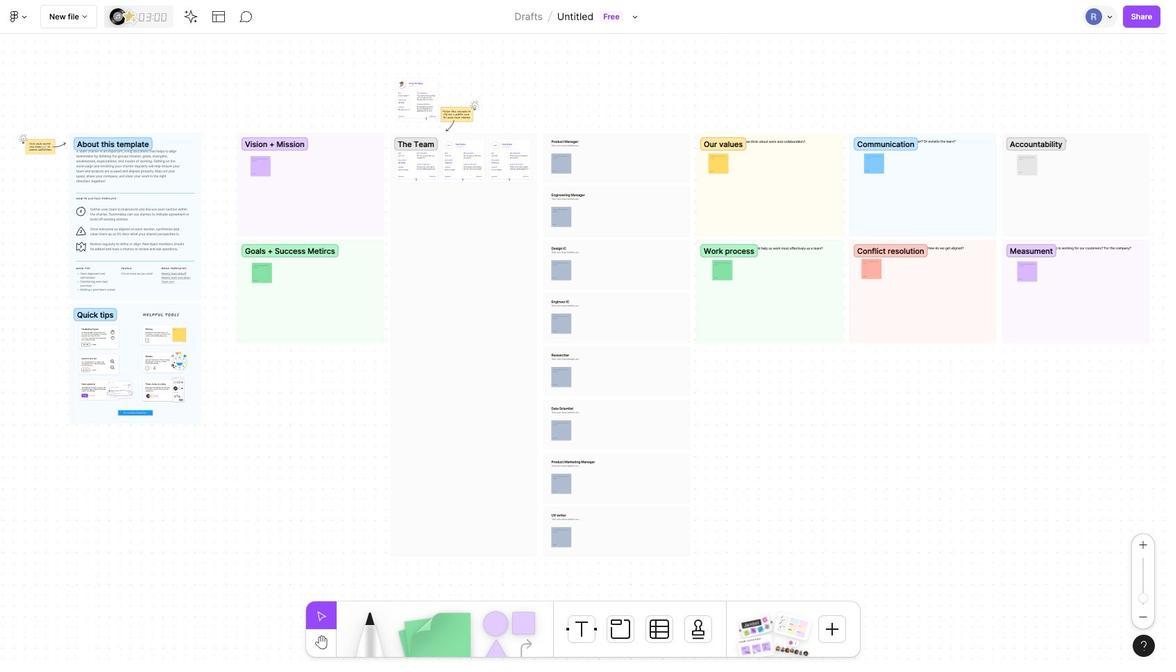 Task type: describe. For each thing, give the bounding box(es) containing it.
multiplayer tools image
[[1106, 0, 1117, 33]]

File name text field
[[557, 8, 595, 26]]

help image
[[1142, 642, 1147, 652]]

team charter image
[[774, 613, 813, 642]]



Task type: vqa. For each thing, say whether or not it's contained in the screenshot.
creative brief template image
no



Task type: locate. For each thing, give the bounding box(es) containing it.
team cooldown image
[[737, 635, 775, 661]]

main toolbar region
[[0, 0, 1167, 34]]

view comments image
[[240, 10, 254, 24]]



